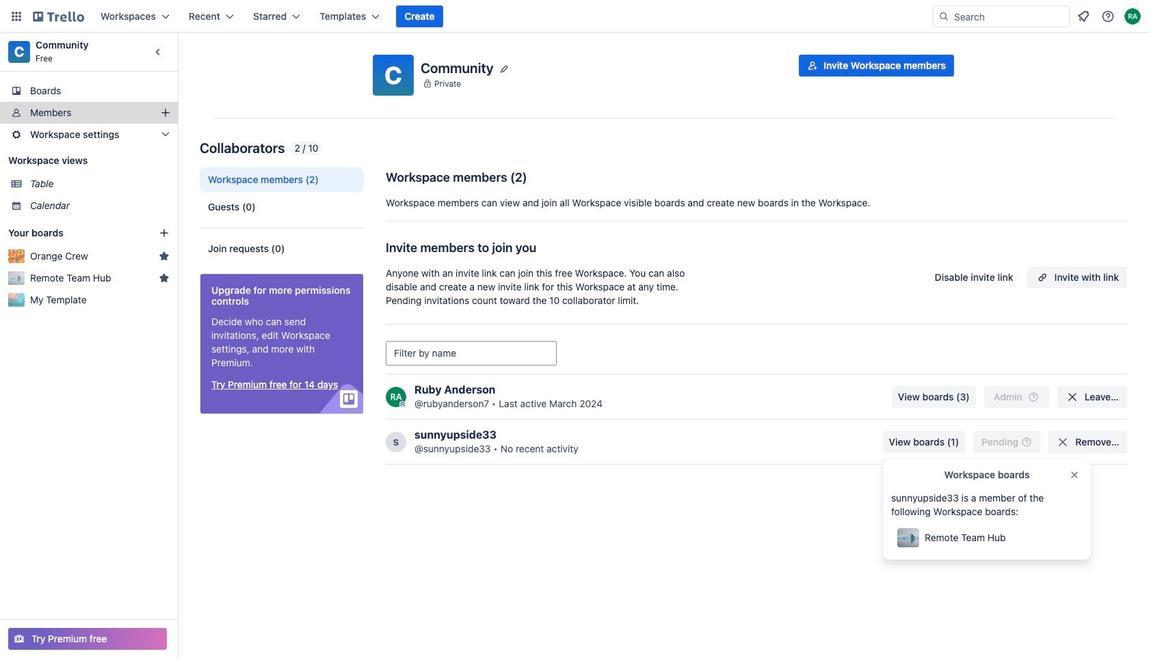 Task type: locate. For each thing, give the bounding box(es) containing it.
workspace navigation collapse icon image
[[149, 42, 168, 62]]

close popover image
[[1069, 470, 1080, 481]]

2 starred icon image from the top
[[159, 273, 170, 284]]

status
[[290, 142, 323, 155]]

ruby anderson (rubyanderson7) image
[[386, 387, 406, 407]]

1 vertical spatial starred icon image
[[159, 273, 170, 284]]

back to home image
[[33, 5, 84, 27]]

starred icon image
[[159, 251, 170, 262], [159, 273, 170, 284]]

Filter by name text field
[[386, 341, 557, 366]]

add board image
[[159, 228, 170, 239]]

0 vertical spatial starred icon image
[[159, 251, 170, 262]]

primary element
[[0, 0, 1149, 33]]

your boards with 3 items element
[[8, 225, 138, 241]]

sunnyupside33 (sunnyupside33) image
[[386, 432, 406, 453]]

this member is an admin of this workspace. image
[[400, 401, 406, 407]]



Task type: vqa. For each thing, say whether or not it's contained in the screenshot.
search image
yes



Task type: describe. For each thing, give the bounding box(es) containing it.
ruby anderson (rubyanderson7) image
[[1125, 8, 1141, 25]]

1 starred icon image from the top
[[159, 251, 170, 262]]

0 notifications image
[[1075, 8, 1092, 25]]

Search field
[[950, 7, 1069, 26]]

open information menu image
[[1101, 10, 1115, 23]]

search image
[[939, 11, 950, 22]]



